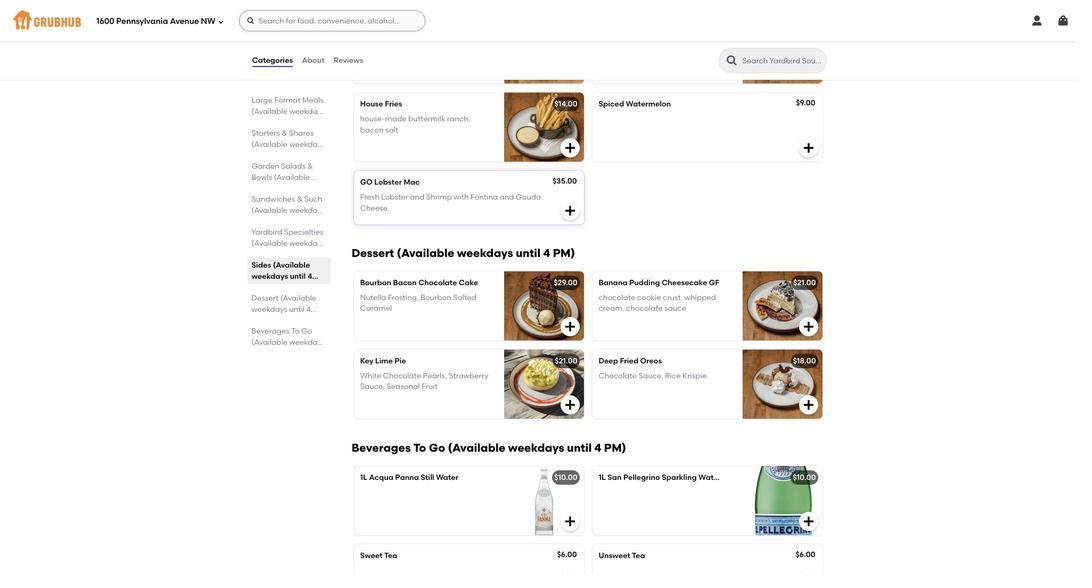 Task type: locate. For each thing, give the bounding box(es) containing it.
farmer's
[[657, 36, 687, 45]]

bourbon bacon chocolate cake image
[[504, 271, 584, 341]]

1 horizontal spatial bacon
[[628, 47, 652, 56]]

1 vertical spatial bacon
[[360, 125, 384, 134]]

starters
[[252, 129, 280, 138]]

2 $6.00 from the left
[[796, 550, 815, 559]]

crust,
[[663, 293, 683, 302]]

bacon
[[628, 47, 652, 56], [360, 125, 384, 134]]

1 horizontal spatial $21.00
[[793, 278, 816, 287]]

lobster for fresh
[[381, 193, 408, 202]]

0 vertical spatial lobster
[[374, 178, 402, 187]]

sauce, down white in the left of the page
[[360, 382, 385, 392]]

&
[[282, 129, 287, 138], [307, 162, 313, 171], [297, 195, 302, 204]]

1l san pellegrino sparkling water image
[[742, 466, 822, 535]]

bourbon down bourbon bacon chocolate cake
[[420, 293, 451, 302]]

0 vertical spatial $21.00
[[793, 278, 816, 287]]

1 horizontal spatial $10.00
[[793, 473, 816, 482]]

0 horizontal spatial $21.00
[[555, 357, 577, 366]]

bourbon up nutella
[[360, 278, 391, 287]]

to up still
[[413, 441, 426, 455]]

2 1l from the left
[[599, 473, 606, 482]]

chocolate up the "cream,"
[[599, 293, 635, 302]]

search icon image
[[725, 54, 738, 67]]

dessert down sides (available weekdays until 4 pm) tab
[[252, 294, 279, 303]]

acqua
[[369, 473, 393, 482]]

rice
[[665, 372, 681, 381]]

crispy brussels
[[360, 21, 415, 30]]

such
[[304, 195, 322, 204]]

chocolate inside white chocolate pearls, strawberry sauce, seasonal fruit
[[383, 372, 421, 381]]

tea right unsweet
[[632, 551, 645, 560]]

1l san pellegrino sparkling water
[[599, 473, 721, 482]]

1 horizontal spatial go
[[429, 441, 445, 455]]

dessert up bacon
[[352, 246, 394, 260]]

chocolate sauce, rice krispie
[[599, 372, 707, 381]]

1 vertical spatial $21.00
[[555, 357, 577, 366]]

oreos
[[640, 357, 662, 366]]

mac
[[404, 178, 420, 187]]

water right sparkling
[[698, 473, 721, 482]]

still
[[421, 473, 434, 482]]

ranch,
[[447, 115, 470, 124]]

reviews
[[334, 56, 363, 65]]

2 water from the left
[[698, 473, 721, 482]]

pm) down "sides"
[[252, 283, 266, 292]]

categories
[[252, 56, 293, 65]]

beverages up acqua
[[352, 441, 411, 455]]

1 $10.00 from the left
[[554, 473, 577, 482]]

0 vertical spatial chocolate
[[599, 293, 635, 302]]

1 vertical spatial &
[[307, 162, 313, 171]]

sauce, inside white chocolate pearls, strawberry sauce, seasonal fruit
[[360, 382, 385, 392]]

0 horizontal spatial bacon
[[360, 125, 384, 134]]

1 $6.00 from the left
[[557, 550, 577, 559]]

bacon down the crema,
[[628, 47, 652, 56]]

0 vertical spatial bourbon
[[360, 278, 391, 287]]

1 horizontal spatial water
[[698, 473, 721, 482]]

0 horizontal spatial 1l
[[360, 473, 367, 482]]

1 1l from the left
[[360, 473, 367, 482]]

pm) down bowls
[[252, 195, 265, 204]]

& right salads
[[307, 162, 313, 171]]

& left shares
[[282, 129, 287, 138]]

house fries
[[360, 100, 402, 109]]

1 horizontal spatial dessert
[[352, 246, 394, 260]]

1 vertical spatial chocolate
[[626, 304, 663, 313]]

pm) down dessert (available weekdays until 4 pm) tab
[[275, 349, 289, 358]]

large
[[252, 96, 272, 105]]

to down dessert (available weekdays until 4 pm) tab
[[291, 327, 300, 336]]

1 tea from the left
[[384, 551, 397, 560]]

pm) up starters
[[275, 118, 289, 127]]

fontina
[[471, 193, 498, 202]]

beverages down dessert (available weekdays until 4 pm) tab
[[252, 327, 290, 336]]

bourbon bacon chocolate cake
[[360, 278, 478, 287]]

to
[[291, 327, 300, 336], [413, 441, 426, 455]]

sweet tea
[[360, 551, 397, 560]]

garden
[[252, 162, 279, 171]]

crispy brussels image
[[504, 14, 584, 84]]

sauce,
[[639, 372, 663, 381], [360, 382, 385, 392]]

0 horizontal spatial sauce,
[[360, 382, 385, 392]]

0 horizontal spatial beverages
[[252, 327, 290, 336]]

and
[[410, 193, 424, 202], [500, 193, 514, 202]]

& left such
[[297, 195, 302, 204]]

water for 1l acqua panna still water
[[436, 473, 458, 482]]

0 horizontal spatial dessert
[[252, 294, 279, 303]]

deep fried oreos
[[599, 357, 662, 366]]

chipotle crema, farmer's cheese, fresnos, bacon button
[[592, 14, 822, 84]]

large format meals (available weekdays until 4 pm) tab
[[252, 95, 326, 127]]

tea right sweet
[[384, 551, 397, 560]]

0 horizontal spatial to
[[291, 327, 300, 336]]

tea
[[384, 551, 397, 560], [632, 551, 645, 560]]

pearls,
[[423, 372, 447, 381]]

fruit
[[422, 382, 438, 392]]

1 vertical spatial beverages
[[352, 441, 411, 455]]

Search for food, convenience, alcohol... search field
[[239, 10, 425, 31]]

0 horizontal spatial $6.00
[[557, 550, 577, 559]]

gf
[[709, 278, 719, 287]]

0 vertical spatial go
[[301, 327, 312, 336]]

honey
[[386, 36, 408, 45]]

water right still
[[436, 473, 458, 482]]

format
[[274, 96, 301, 105]]

until
[[252, 118, 267, 127], [252, 151, 267, 160], [289, 184, 305, 193], [252, 217, 267, 226], [516, 246, 541, 260], [252, 250, 267, 259], [290, 272, 306, 281], [289, 305, 305, 314], [252, 349, 267, 358], [567, 441, 592, 455]]

1 vertical spatial sauce,
[[360, 382, 385, 392]]

go down dessert (available weekdays until 4 pm) tab
[[301, 327, 312, 336]]

shrimp
[[426, 193, 452, 202]]

0 horizontal spatial $10.00
[[554, 473, 577, 482]]

1 horizontal spatial 1l
[[599, 473, 606, 482]]

water
[[436, 473, 458, 482], [698, 473, 721, 482]]

1 horizontal spatial bourbon
[[420, 293, 451, 302]]

1 vertical spatial dessert
[[252, 294, 279, 303]]

unsweet
[[599, 551, 630, 560]]

1 vertical spatial lobster
[[381, 193, 408, 202]]

nutella
[[360, 293, 386, 302]]

0 vertical spatial to
[[291, 327, 300, 336]]

0 horizontal spatial water
[[436, 473, 458, 482]]

yardbird
[[252, 228, 282, 237]]

large format meals (available weekdays until 4 pm) starters & shares (available weekdays until 4 pm) garden salads & bowls (available weekdays until 4 pm)
[[252, 96, 325, 204]]

svg image
[[1057, 14, 1070, 27], [218, 18, 224, 25], [802, 63, 815, 76], [564, 142, 576, 154], [564, 320, 576, 333], [802, 320, 815, 333], [564, 515, 576, 528], [802, 515, 815, 528], [564, 572, 576, 573], [802, 572, 815, 573]]

2 tea from the left
[[632, 551, 645, 560]]

chocolate cookie crust, whipped cream, chocolate sauce
[[599, 293, 716, 313]]

0 horizontal spatial and
[[410, 193, 424, 202]]

1 horizontal spatial &
[[297, 195, 302, 204]]

go lobster mac
[[360, 178, 420, 187]]

weekdays
[[289, 107, 325, 116], [289, 140, 325, 149], [252, 184, 287, 193], [289, 206, 325, 215], [289, 239, 325, 248], [457, 246, 513, 260], [252, 272, 288, 281], [252, 305, 287, 314], [289, 338, 325, 347], [508, 441, 564, 455]]

house fries image
[[504, 93, 584, 162]]

lobster right the "go"
[[374, 178, 402, 187]]

shares
[[289, 129, 314, 138]]

1 horizontal spatial $6.00
[[796, 550, 815, 559]]

and down mac
[[410, 193, 424, 202]]

and left "gouda"
[[500, 193, 514, 202]]

1 horizontal spatial to
[[413, 441, 426, 455]]

lobster inside fresh lobster and shrimp with fontina and gouda cheese.
[[381, 193, 408, 202]]

1 water from the left
[[436, 473, 458, 482]]

0 vertical spatial bacon
[[628, 47, 652, 56]]

nw
[[201, 16, 215, 26]]

$18.00
[[793, 357, 816, 366]]

1 horizontal spatial and
[[500, 193, 514, 202]]

1l left san
[[599, 473, 606, 482]]

2 vertical spatial &
[[297, 195, 302, 204]]

2 horizontal spatial &
[[307, 162, 313, 171]]

0 vertical spatial &
[[282, 129, 287, 138]]

house
[[360, 100, 383, 109]]

2 $10.00 from the left
[[793, 473, 816, 482]]

0 horizontal spatial tea
[[384, 551, 397, 560]]

bacon down house- in the left of the page
[[360, 125, 384, 134]]

0 horizontal spatial &
[[282, 129, 287, 138]]

whipped
[[685, 293, 716, 302]]

lobster
[[374, 178, 402, 187], [381, 193, 408, 202]]

lobster down go lobster mac
[[381, 193, 408, 202]]

0 vertical spatial beverages
[[252, 327, 290, 336]]

banana
[[599, 278, 627, 287]]

to inside sandwiches & such (available weekdays until 4 pm) yardbird specialties (available weekdays until 4 pm) sides (available weekdays until 4 pm) dessert (available weekdays until 4 pm) beverages to go (available weekdays until 4 pm)
[[291, 327, 300, 336]]

1 vertical spatial bourbon
[[420, 293, 451, 302]]

pie
[[395, 357, 406, 366]]

sandwiches & such (available weekdays until 4 pm) tab
[[252, 194, 326, 226]]

$6.00 for sweet tea
[[557, 550, 577, 559]]

1l left acqua
[[360, 473, 367, 482]]

chocolate
[[599, 293, 635, 302], [626, 304, 663, 313]]

go
[[301, 327, 312, 336], [429, 441, 445, 455]]

4
[[269, 118, 273, 127], [269, 151, 273, 160], [306, 184, 311, 193], [269, 217, 273, 226], [543, 246, 550, 260], [269, 250, 273, 259], [308, 272, 312, 281], [306, 305, 311, 314], [269, 349, 273, 358], [594, 441, 601, 455]]

1600
[[96, 16, 114, 26]]

panna
[[395, 473, 419, 482]]

nutella frosting, bourbon salted caramel
[[360, 293, 476, 313]]

chocolate down cookie
[[626, 304, 663, 313]]

go up still
[[429, 441, 445, 455]]

1l acqua panna still water image
[[504, 466, 584, 535]]

go
[[360, 178, 372, 187]]

sauce, down oreos
[[639, 372, 663, 381]]

1 horizontal spatial tea
[[632, 551, 645, 560]]

$21.00
[[793, 278, 816, 287], [555, 357, 577, 366]]

chocolate up seasonal on the bottom left of the page
[[383, 372, 421, 381]]

pm)
[[275, 118, 289, 127], [275, 151, 289, 160], [252, 195, 265, 204], [275, 217, 289, 226], [553, 246, 575, 260], [275, 250, 289, 259], [252, 283, 266, 292], [252, 316, 265, 325], [275, 349, 289, 358], [604, 441, 626, 455]]

0 vertical spatial sauce,
[[639, 372, 663, 381]]

seasonal
[[387, 382, 420, 392]]

bacon inside chipotle crema, farmer's cheese, fresnos, bacon
[[628, 47, 652, 56]]

deep
[[599, 357, 618, 366]]

svg image
[[1031, 14, 1043, 27], [246, 17, 255, 25], [802, 142, 815, 154], [564, 204, 576, 217], [564, 399, 576, 411], [802, 399, 815, 411]]

1 vertical spatial to
[[413, 441, 426, 455]]

salted
[[453, 293, 476, 302]]

chocolate down deep
[[599, 372, 637, 381]]

southern street corn image
[[742, 14, 822, 84]]

0 horizontal spatial go
[[301, 327, 312, 336]]

$29.00
[[554, 278, 577, 287]]



Task type: describe. For each thing, give the bounding box(es) containing it.
1 horizontal spatial beverages
[[352, 441, 411, 455]]

pudding
[[629, 278, 660, 287]]

buttermilk
[[408, 115, 445, 124]]

$21.00 for whipped
[[793, 278, 816, 287]]

frosting,
[[388, 293, 419, 302]]

pellegrino
[[623, 473, 660, 482]]

dessert inside sandwiches & such (available weekdays until 4 pm) yardbird specialties (available weekdays until 4 pm) sides (available weekdays until 4 pm) dessert (available weekdays until 4 pm) beverages to go (available weekdays until 4 pm)
[[252, 294, 279, 303]]

1 vertical spatial go
[[429, 441, 445, 455]]

tea for unsweet tea
[[632, 551, 645, 560]]

about
[[302, 56, 325, 65]]

beverages inside sandwiches & such (available weekdays until 4 pm) yardbird specialties (available weekdays until 4 pm) sides (available weekdays until 4 pm) dessert (available weekdays until 4 pm) beverages to go (available weekdays until 4 pm)
[[252, 327, 290, 336]]

chocolate up nutella frosting, bourbon salted caramel
[[418, 278, 457, 287]]

fresh
[[360, 193, 379, 202]]

banana pudding cheesecake gf
[[599, 278, 719, 287]]

unsweet tea
[[599, 551, 645, 560]]

specialties
[[284, 228, 323, 237]]

reviews button
[[333, 42, 364, 80]]

$35.00
[[553, 177, 577, 186]]

cheese.
[[360, 204, 389, 213]]

key lime pie image
[[504, 350, 584, 419]]

watermelon
[[626, 100, 671, 109]]

water for 1l san pellegrino sparkling water
[[698, 473, 721, 482]]

bowls
[[252, 173, 272, 182]]

1l for 1l acqua panna still water
[[360, 473, 367, 482]]

deep fried oreos image
[[742, 350, 822, 419]]

key
[[360, 357, 373, 366]]

1 and from the left
[[410, 193, 424, 202]]

Search Yardbird Southern Table & Bar search field
[[741, 56, 823, 66]]

sides (available weekdays until 4 pm) tab
[[252, 260, 326, 292]]

fresh lobster and shrimp with fontina and gouda cheese.
[[360, 193, 541, 213]]

beverages to go (available weekdays until 4 pm) tab
[[252, 326, 326, 358]]

krispie
[[682, 372, 707, 381]]

fresnos,
[[599, 47, 626, 56]]

sparkling
[[662, 473, 697, 482]]

bourbon inside nutella frosting, bourbon salted caramel
[[420, 293, 451, 302]]

yardbird specialties (available weekdays until 4 pm) tab
[[252, 227, 326, 259]]

about button
[[301, 42, 325, 80]]

key lime pie
[[360, 357, 406, 366]]

dessert (available weekdays until 4 pm) tab
[[252, 293, 326, 325]]

house-
[[360, 115, 385, 124]]

cheesecake
[[662, 278, 707, 287]]

sandwiches
[[252, 195, 295, 204]]

beverages to go (available weekdays until 4 pm)
[[352, 441, 626, 455]]

fried
[[620, 357, 638, 366]]

starters & shares (available weekdays until 4 pm) tab
[[252, 128, 326, 160]]

sweet
[[360, 551, 383, 560]]

dessert (available weekdays until 4 pm)
[[352, 246, 575, 260]]

$21.00 for strawberry
[[555, 357, 577, 366]]

chipotle crema, farmer's cheese, fresnos, bacon
[[599, 36, 716, 56]]

strawberry
[[449, 372, 488, 381]]

cheese,
[[689, 36, 716, 45]]

white
[[360, 372, 381, 381]]

1 horizontal spatial sauce,
[[639, 372, 663, 381]]

bacon inside house-made buttermilk ranch, bacon salt
[[360, 125, 384, 134]]

& inside sandwiches & such (available weekdays until 4 pm) yardbird specialties (available weekdays until 4 pm) sides (available weekdays until 4 pm) dessert (available weekdays until 4 pm) beverages to go (available weekdays until 4 pm)
[[297, 195, 302, 204]]

caramel
[[360, 304, 392, 313]]

cream,
[[599, 304, 624, 313]]

tea for sweet tea
[[384, 551, 397, 560]]

spiced honey
[[360, 36, 408, 45]]

$14.00
[[554, 100, 577, 109]]

$10.00 for 1l acqua panna still water
[[554, 473, 577, 482]]

gouda
[[516, 193, 541, 202]]

cake
[[459, 278, 478, 287]]

chipotle
[[599, 36, 628, 45]]

made
[[385, 115, 407, 124]]

$9.00
[[796, 98, 815, 108]]

crispy
[[360, 21, 384, 30]]

salt
[[385, 125, 398, 134]]

salads
[[281, 162, 305, 171]]

brussels
[[385, 21, 415, 30]]

pm) up san
[[604, 441, 626, 455]]

pm) up salads
[[275, 151, 289, 160]]

pm) up $29.00
[[553, 246, 575, 260]]

lobster for go
[[374, 178, 402, 187]]

sauce
[[664, 304, 686, 313]]

$6.00 for unsweet tea
[[796, 550, 815, 559]]

fries
[[385, 100, 402, 109]]

banana pudding cheesecake gf image
[[742, 271, 822, 341]]

1l for 1l san pellegrino sparkling water
[[599, 473, 606, 482]]

crema,
[[630, 36, 655, 45]]

1l acqua panna still water
[[360, 473, 458, 482]]

spiced
[[599, 100, 624, 109]]

bacon
[[393, 278, 417, 287]]

2 and from the left
[[500, 193, 514, 202]]

$10.00 for 1l san pellegrino sparkling water
[[793, 473, 816, 482]]

white chocolate pearls, strawberry sauce, seasonal fruit
[[360, 372, 488, 392]]

spiced watermelon
[[599, 100, 671, 109]]

garden salads & bowls (available weekdays until 4 pm) tab
[[252, 161, 326, 204]]

pm) up beverages to go (available weekdays until 4 pm) tab
[[252, 316, 265, 325]]

pm) up sides (available weekdays until 4 pm) tab
[[275, 250, 289, 259]]

pennsylvania
[[116, 16, 168, 26]]

with
[[454, 193, 469, 202]]

0 vertical spatial dessert
[[352, 246, 394, 260]]

main navigation navigation
[[0, 0, 1078, 42]]

sandwiches & such (available weekdays until 4 pm) yardbird specialties (available weekdays until 4 pm) sides (available weekdays until 4 pm) dessert (available weekdays until 4 pm) beverages to go (available weekdays until 4 pm)
[[252, 195, 325, 358]]

go inside sandwiches & such (available weekdays until 4 pm) yardbird specialties (available weekdays until 4 pm) sides (available weekdays until 4 pm) dessert (available weekdays until 4 pm) beverages to go (available weekdays until 4 pm)
[[301, 327, 312, 336]]

categories button
[[252, 42, 293, 80]]

avenue
[[170, 16, 199, 26]]

san
[[608, 473, 622, 482]]

cookie
[[637, 293, 661, 302]]

house-made buttermilk ranch, bacon salt
[[360, 115, 470, 134]]

pm) up yardbird
[[275, 217, 289, 226]]

0 horizontal spatial bourbon
[[360, 278, 391, 287]]

1600 pennsylvania avenue nw
[[96, 16, 215, 26]]

lime
[[375, 357, 393, 366]]



Task type: vqa. For each thing, say whether or not it's contained in the screenshot.
Go to the bottom
yes



